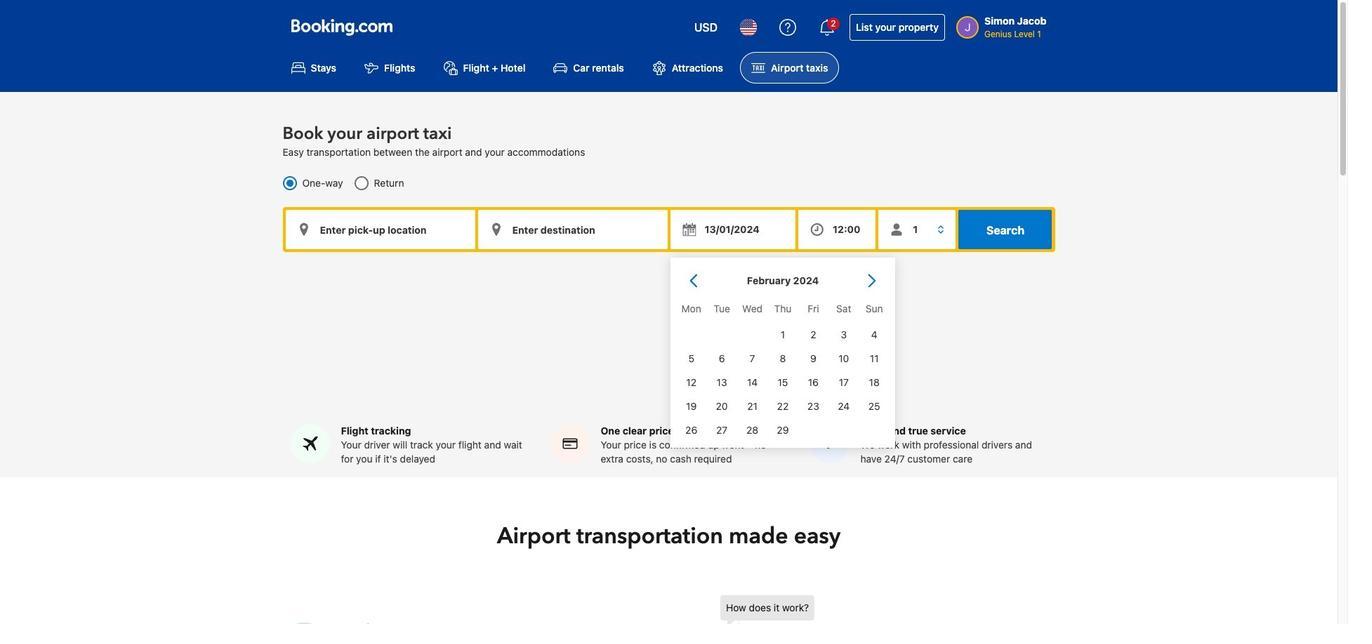 Task type: describe. For each thing, give the bounding box(es) containing it.
0 horizontal spatial booking airport taxi image
[[279, 623, 329, 624]]

Enter pick-up location text field
[[285, 210, 475, 249]]

Enter destination text field
[[478, 210, 667, 249]]



Task type: locate. For each thing, give the bounding box(es) containing it.
1 horizontal spatial booking airport taxi image
[[720, 596, 1015, 624]]

booking airport taxi image
[[720, 596, 1015, 624], [279, 623, 329, 624]]

booking.com online hotel reservations image
[[291, 19, 392, 36]]



Task type: vqa. For each thing, say whether or not it's contained in the screenshot.
Park
no



